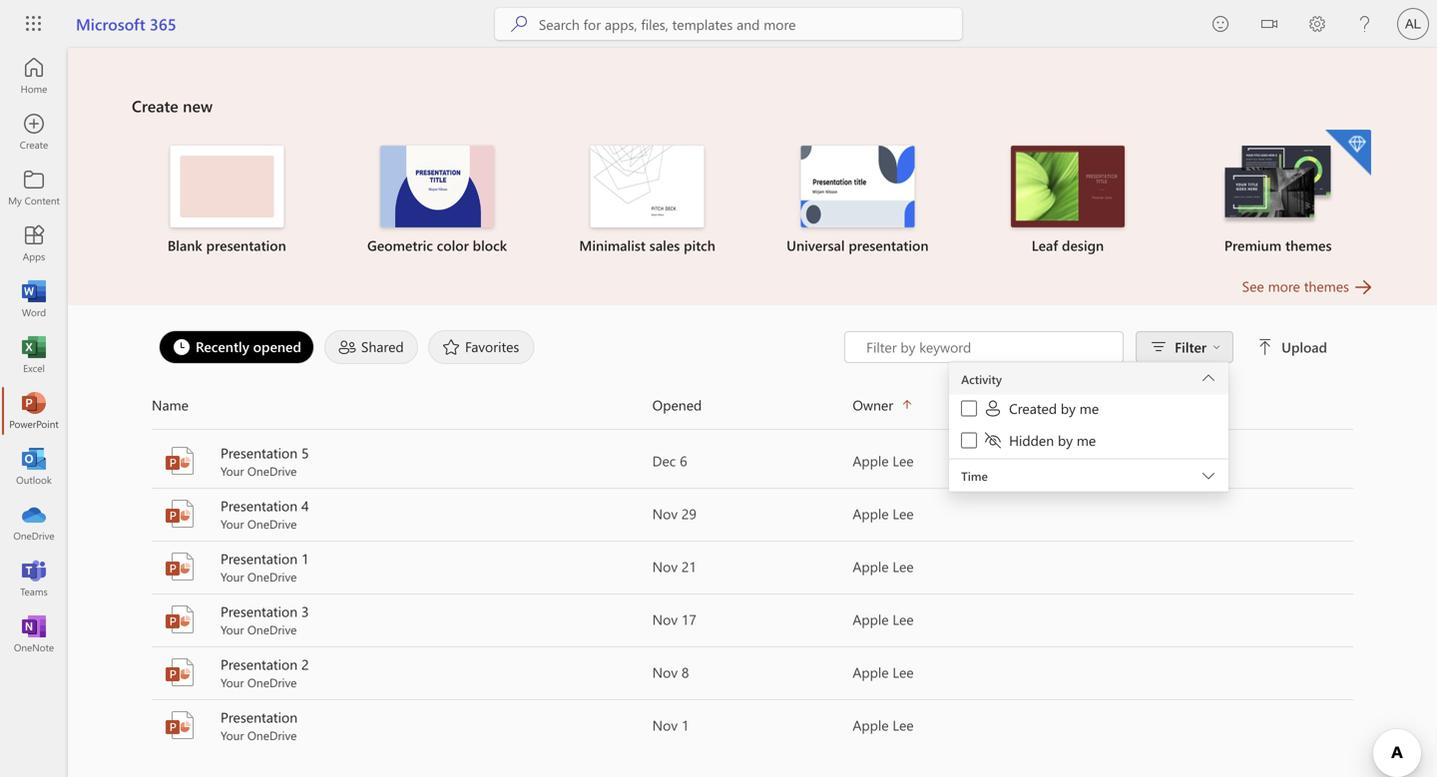 Task type: locate. For each thing, give the bounding box(es) containing it.
2 your from the top
[[221, 516, 244, 532]]

1 vertical spatial by
[[1058, 431, 1073, 450]]

activity inside 'column header'
[[1053, 396, 1098, 414]]

3 presentation from the top
[[221, 550, 298, 568]]

presentation down presentation 3 your onedrive
[[221, 655, 298, 674]]

recently opened tab
[[154, 330, 319, 364]]

me up hidden by me checkbox item
[[1080, 399, 1099, 418]]

1 vertical spatial themes
[[1304, 277, 1350, 296]]

activity
[[961, 371, 1002, 387], [1053, 396, 1098, 414]]

6 presentation from the top
[[221, 708, 298, 727]]

create image
[[24, 122, 44, 142]]

1 vertical spatial activity
[[1053, 396, 1098, 414]]

presentation 3 your onedrive
[[221, 602, 309, 638]]

apple lee for nov 1
[[853, 716, 914, 735]]

5 nov from the top
[[653, 716, 678, 735]]

nov 8
[[653, 663, 689, 682]]

6 lee from the top
[[893, 716, 914, 735]]

0 vertical spatial activity
[[961, 371, 1002, 387]]

list containing blank presentation
[[132, 128, 1374, 276]]

lee
[[893, 452, 914, 470], [893, 505, 914, 523], [893, 558, 914, 576], [893, 610, 914, 629], [893, 663, 914, 682], [893, 716, 914, 735]]

3 nov from the top
[[653, 610, 678, 629]]

favorites tab
[[423, 330, 540, 364]]

name presentation 4 cell
[[152, 496, 653, 532]]

navigation
[[0, 48, 68, 663]]

1
[[301, 550, 309, 568], [682, 716, 689, 735]]

themes right more
[[1304, 277, 1350, 296]]

21
[[682, 558, 697, 576]]

onedrive
[[247, 463, 297, 479], [247, 516, 297, 532], [247, 569, 297, 585], [247, 622, 297, 638], [247, 675, 297, 691], [247, 728, 297, 744]]

nov left 8
[[653, 663, 678, 682]]

by right the hidden
[[1058, 431, 1073, 450]]

powerpoint image inside name presentation 3 cell
[[164, 604, 196, 636]]

1 powerpoint image from the top
[[164, 498, 196, 530]]

onedrive inside presentation your onedrive
[[247, 728, 297, 744]]

by
[[1061, 399, 1076, 418], [1058, 431, 1073, 450]]

your up presentation 3 your onedrive
[[221, 569, 244, 585]]

1 onedrive from the top
[[247, 463, 297, 479]]

your inside presentation 3 your onedrive
[[221, 622, 244, 638]]

4 presentation from the top
[[221, 602, 298, 621]]

minimalist sales pitch image
[[591, 146, 704, 228]]

by right "created"
[[1061, 399, 1076, 418]]

me down created by me checkbox item
[[1077, 431, 1096, 450]]

0 horizontal spatial 1
[[301, 550, 309, 568]]

filter
[[1175, 338, 1207, 356]]

6 onedrive from the top
[[247, 728, 297, 744]]

created
[[1009, 399, 1057, 418]]

lee for 21
[[893, 558, 914, 576]]

nov left 29
[[653, 505, 678, 523]]

nov for nov 1
[[653, 716, 678, 735]]

owner button
[[853, 389, 1053, 421]]

1 presentation from the top
[[221, 444, 298, 462]]

2 powerpoint image from the top
[[164, 551, 196, 583]]

powerpoint image for presentation 4
[[164, 498, 196, 530]]

nov down nov 8
[[653, 716, 678, 735]]

1 up the 3
[[301, 550, 309, 568]]

created by me element
[[983, 399, 1099, 419]]

themes up see more themes button on the top right
[[1286, 236, 1332, 255]]

presentation down 'presentation 5 your onedrive'
[[221, 497, 298, 515]]

my content image
[[24, 178, 44, 198]]

leaf
[[1032, 236, 1058, 255]]

powerpoint image
[[24, 401, 44, 421], [164, 445, 196, 477]]

onedrive inside presentation 3 your onedrive
[[247, 622, 297, 638]]

presentation down the universal presentation image
[[849, 236, 929, 255]]

nov left 21
[[653, 558, 678, 576]]

powerpoint image left presentation your onedrive
[[164, 710, 196, 742]]

4 powerpoint image from the top
[[164, 657, 196, 689]]

3 apple lee from the top
[[853, 558, 914, 576]]

4 onedrive from the top
[[247, 622, 297, 638]]

None search field
[[495, 8, 962, 40]]

geometric color block image
[[380, 146, 494, 228]]

apple
[[853, 452, 889, 470], [853, 505, 889, 523], [853, 558, 889, 576], [853, 610, 889, 629], [853, 663, 889, 682], [853, 716, 889, 735]]

presentation inside presentation 3 your onedrive
[[221, 602, 298, 621]]

presentation 5 your onedrive
[[221, 444, 309, 479]]

0 vertical spatial 1
[[301, 550, 309, 568]]

3 lee from the top
[[893, 558, 914, 576]]

1 apple from the top
[[853, 452, 889, 470]]

menu
[[949, 362, 1229, 363], [949, 363, 1229, 460], [949, 395, 1229, 459]]

4 lee from the top
[[893, 610, 914, 629]]

presentation down presentation 1 your onedrive
[[221, 602, 298, 621]]

onedrive down 'presentation 2 your onedrive'
[[247, 728, 297, 744]]

4 nov from the top
[[653, 663, 678, 682]]

nov 17
[[653, 610, 697, 629]]

onedrive for 5
[[247, 463, 297, 479]]

5 your from the top
[[221, 675, 244, 691]]

your inside presentation 1 your onedrive
[[221, 569, 244, 585]]

name presentation 1 cell
[[152, 549, 653, 585]]

5 lee from the top
[[893, 663, 914, 682]]

universal
[[787, 236, 845, 255]]

onedrive inside 'presentation 5 your onedrive'
[[247, 463, 297, 479]]

presentation inside presentation 1 your onedrive
[[221, 550, 298, 568]]

your down 'presentation 2 your onedrive'
[[221, 728, 244, 744]]

0 horizontal spatial powerpoint image
[[24, 401, 44, 421]]

pitch
[[684, 236, 716, 255]]

1 nov from the top
[[653, 505, 678, 523]]

onedrive up presentation your onedrive
[[247, 675, 297, 691]]

word image
[[24, 290, 44, 309]]

dec
[[653, 452, 676, 470]]

3 apple from the top
[[853, 558, 889, 576]]

minimalist sales pitch
[[579, 236, 716, 255]]

2 menu from the top
[[949, 363, 1229, 460]]

powerpoint image for presentation 1
[[164, 551, 196, 583]]

2 apple from the top
[[853, 505, 889, 523]]

time
[[961, 468, 988, 484]]

1 horizontal spatial 1
[[682, 716, 689, 735]]

themes inside see more themes button
[[1304, 277, 1350, 296]]

powerpoint image left 'presentation 2 your onedrive'
[[164, 657, 196, 689]]

filter 
[[1175, 338, 1221, 356]]

your for presentation 4
[[221, 516, 244, 532]]

5 onedrive from the top
[[247, 675, 297, 691]]

onedrive for 1
[[247, 569, 297, 585]]

1 presentation from the left
[[206, 236, 286, 255]]

powerpoint image inside name presentation 4 cell
[[164, 498, 196, 530]]

onedrive up the presentation 4 your onedrive
[[247, 463, 297, 479]]

6 apple lee from the top
[[853, 716, 914, 735]]

powerpoint image inside name presentation cell
[[164, 710, 196, 742]]

your for presentation 1
[[221, 569, 244, 585]]

presentation 1 your onedrive
[[221, 550, 309, 585]]

1 vertical spatial 1
[[682, 716, 689, 735]]

1 down 8
[[682, 716, 689, 735]]

see
[[1243, 277, 1265, 296]]

onedrive inside 'presentation 2 your onedrive'
[[247, 675, 297, 691]]

0 vertical spatial themes
[[1286, 236, 1332, 255]]

4 your from the top
[[221, 622, 244, 638]]

presentation down 'presentation 2 your onedrive'
[[221, 708, 298, 727]]

powerpoint image left presentation 1 your onedrive
[[164, 551, 196, 583]]

nov 29
[[653, 505, 697, 523]]

5 apple from the top
[[853, 663, 889, 682]]

3 your from the top
[[221, 569, 244, 585]]

onedrive up presentation 3 your onedrive
[[247, 569, 297, 585]]

6 apple from the top
[[853, 716, 889, 735]]

0 vertical spatial me
[[1080, 399, 1099, 418]]

presentation inside 'presentation 5 your onedrive'
[[221, 444, 298, 462]]

new
[[183, 95, 213, 116]]


[[1258, 339, 1274, 355]]

presentation right blank
[[206, 236, 286, 255]]

your up 'presentation 2 your onedrive'
[[221, 622, 244, 638]]

presentation left 5
[[221, 444, 298, 462]]

6
[[680, 452, 688, 470]]

powerpoint image left the presentation 4 your onedrive
[[164, 498, 196, 530]]

your up presentation 1 your onedrive
[[221, 516, 244, 532]]

presentation
[[221, 444, 298, 462], [221, 497, 298, 515], [221, 550, 298, 568], [221, 602, 298, 621], [221, 655, 298, 674], [221, 708, 298, 727]]

onedrive inside the presentation 4 your onedrive
[[247, 516, 297, 532]]

tab list
[[154, 325, 845, 369]]

presentation for presentation
[[221, 708, 298, 727]]

your inside presentation your onedrive
[[221, 728, 244, 744]]

5 powerpoint image from the top
[[164, 710, 196, 742]]

apple lee for nov 17
[[853, 610, 914, 629]]

nov
[[653, 505, 678, 523], [653, 558, 678, 576], [653, 610, 678, 629], [653, 663, 678, 682], [653, 716, 678, 735]]

2 presentation from the top
[[221, 497, 298, 515]]

me
[[1080, 399, 1099, 418], [1077, 431, 1096, 450]]

your inside the presentation 4 your onedrive
[[221, 516, 244, 532]]

presentation inside the presentation 4 your onedrive
[[221, 497, 298, 515]]

powerpoint image down excel "icon"
[[24, 401, 44, 421]]

row containing name
[[152, 389, 1354, 430]]

shared
[[361, 337, 404, 356]]

apple for nov 29
[[853, 505, 889, 523]]

your for presentation 2
[[221, 675, 244, 691]]

3 powerpoint image from the top
[[164, 604, 196, 636]]

powerpoint image inside name presentation 1 cell
[[164, 551, 196, 583]]

activity up hidden by me checkbox item
[[1053, 396, 1098, 414]]

list
[[132, 128, 1374, 276]]

presentation
[[206, 236, 286, 255], [849, 236, 929, 255]]

teams image
[[24, 569, 44, 589]]

1 horizontal spatial powerpoint image
[[164, 445, 196, 477]]

1 your from the top
[[221, 463, 244, 479]]

4 apple from the top
[[853, 610, 889, 629]]

microsoft 365
[[76, 13, 176, 34]]

recently
[[196, 337, 249, 356]]

see more themes button
[[1243, 276, 1374, 297]]

presentation for blank presentation
[[206, 236, 286, 255]]

apple for nov 17
[[853, 610, 889, 629]]

powerpoint image down 'name'
[[164, 445, 196, 477]]

al button
[[1390, 0, 1438, 48]]

3 menu from the top
[[949, 395, 1229, 459]]

universal presentation
[[787, 236, 929, 255]]

tab list containing recently opened
[[154, 325, 845, 369]]

minimalist
[[579, 236, 646, 255]]

nov for nov 29
[[653, 505, 678, 523]]

2 lee from the top
[[893, 505, 914, 523]]

al
[[1406, 16, 1421, 31]]

powerpoint image left presentation 3 your onedrive
[[164, 604, 196, 636]]

hidden by me element
[[983, 431, 1096, 451]]

premium templates diamond image
[[1326, 130, 1372, 176]]

premium themes element
[[1185, 130, 1372, 256]]

nov for nov 8
[[653, 663, 678, 682]]

your for presentation 3
[[221, 622, 244, 638]]

1 apple lee from the top
[[853, 452, 914, 470]]

favorites element
[[428, 330, 535, 364]]

recently opened element
[[159, 330, 314, 364]]

apple for nov 1
[[853, 716, 889, 735]]

nov left the "17"
[[653, 610, 678, 629]]

apple lee for nov 29
[[853, 505, 914, 523]]

apple lee
[[853, 452, 914, 470], [853, 505, 914, 523], [853, 558, 914, 576], [853, 610, 914, 629], [853, 663, 914, 682], [853, 716, 914, 735]]

0 vertical spatial powerpoint image
[[24, 401, 44, 421]]

presentation down the presentation 4 your onedrive
[[221, 550, 298, 568]]

powerpoint image
[[164, 498, 196, 530], [164, 551, 196, 583], [164, 604, 196, 636], [164, 657, 196, 689], [164, 710, 196, 742]]

name presentation cell
[[152, 708, 653, 744]]

0 vertical spatial by
[[1061, 399, 1076, 418]]

onedrive up presentation 1 your onedrive
[[247, 516, 297, 532]]

create
[[132, 95, 178, 116]]

me for hidden by me
[[1077, 431, 1096, 450]]

presentation 2 your onedrive
[[221, 655, 309, 691]]

excel image
[[24, 345, 44, 365]]

 upload
[[1258, 338, 1328, 356]]

blank presentation
[[168, 236, 286, 255]]

5 apple lee from the top
[[853, 663, 914, 682]]

3 onedrive from the top
[[247, 569, 297, 585]]

opened
[[253, 337, 301, 356]]

4
[[301, 497, 309, 515]]

5
[[301, 444, 309, 462]]

row
[[152, 389, 1354, 430]]

presentation for presentation 5
[[221, 444, 298, 462]]

your up presentation your onedrive
[[221, 675, 244, 691]]

4 apple lee from the top
[[853, 610, 914, 629]]

your inside 'presentation 2 your onedrive'
[[221, 675, 244, 691]]

1 inside presentation 1 your onedrive
[[301, 550, 309, 568]]

1 menu from the top
[[949, 362, 1229, 363]]

powerpoint image inside name presentation 2 cell
[[164, 657, 196, 689]]

onedrive inside presentation 1 your onedrive
[[247, 569, 297, 585]]

nov for nov 17
[[653, 610, 678, 629]]

5 presentation from the top
[[221, 655, 298, 674]]

presentation inside 'presentation 2 your onedrive'
[[221, 655, 298, 674]]

powerpoint image for presentation 3
[[164, 604, 196, 636]]

your inside 'presentation 5 your onedrive'
[[221, 463, 244, 479]]

6 your from the top
[[221, 728, 244, 744]]

8
[[682, 663, 689, 682]]

by inside "element"
[[1058, 431, 1073, 450]]

activity down the filter by keyword text box
[[961, 371, 1002, 387]]

apple for nov 21
[[853, 558, 889, 576]]

powerpoint image inside name presentation 5 cell
[[164, 445, 196, 477]]

1 horizontal spatial presentation
[[849, 236, 929, 255]]

me inside hidden by me "element"
[[1077, 431, 1096, 450]]

1 horizontal spatial activity
[[1053, 396, 1098, 414]]

1 vertical spatial me
[[1077, 431, 1096, 450]]

0 horizontal spatial presentation
[[206, 236, 286, 255]]

leaf design image
[[1011, 146, 1125, 228]]

your
[[221, 463, 244, 479], [221, 516, 244, 532], [221, 569, 244, 585], [221, 622, 244, 638], [221, 675, 244, 691], [221, 728, 244, 744]]

me inside created by me element
[[1080, 399, 1099, 418]]

geometric color block element
[[344, 146, 530, 256]]

2 apple lee from the top
[[853, 505, 914, 523]]

2 presentation from the left
[[849, 236, 929, 255]]

by inside checkbox item
[[1061, 399, 1076, 418]]

2 nov from the top
[[653, 558, 678, 576]]

1 vertical spatial powerpoint image
[[164, 445, 196, 477]]

your up the presentation 4 your onedrive
[[221, 463, 244, 479]]

none search field inside the microsoft 365 banner
[[495, 8, 962, 40]]

themes
[[1286, 236, 1332, 255], [1304, 277, 1350, 296]]

minimalist sales pitch element
[[554, 146, 741, 256]]

premium
[[1225, 236, 1282, 255]]

leaf design
[[1032, 236, 1104, 255]]

activity, column 4 of 4 column header
[[1053, 389, 1354, 421]]

1 lee from the top
[[893, 452, 914, 470]]

2 onedrive from the top
[[247, 516, 297, 532]]

0 horizontal spatial activity
[[961, 371, 1002, 387]]

onedrive up 'presentation 2 your onedrive'
[[247, 622, 297, 638]]



Task type: vqa. For each thing, say whether or not it's contained in the screenshot.
the nov related to Presentation
no



Task type: describe. For each thing, give the bounding box(es) containing it.
sales
[[650, 236, 680, 255]]

create new
[[132, 95, 213, 116]]

17
[[682, 610, 697, 629]]

premium themes image
[[1222, 146, 1335, 226]]

name
[[152, 396, 189, 414]]

onedrive for 3
[[247, 622, 297, 638]]

by for hidden
[[1058, 431, 1073, 450]]

nov 1
[[653, 716, 689, 735]]

design
[[1062, 236, 1104, 255]]

presentation for presentation 3
[[221, 602, 298, 621]]

lee for 8
[[893, 663, 914, 682]]

create new main content
[[68, 48, 1438, 753]]

color
[[437, 236, 469, 255]]

name presentation 2 cell
[[152, 655, 653, 691]]

lee for 29
[[893, 505, 914, 523]]

1 for presentation 1 your onedrive
[[301, 550, 309, 568]]

premium themes
[[1225, 236, 1332, 255]]

Search box. Suggestions appear as you type. search field
[[539, 8, 962, 40]]

name button
[[152, 389, 653, 421]]

displaying 6 out of 13 files. status
[[845, 331, 1332, 497]]

blank
[[168, 236, 202, 255]]

dec 6
[[653, 452, 688, 470]]

presentation for presentation 2
[[221, 655, 298, 674]]

 button
[[1246, 0, 1294, 51]]

lee for 1
[[893, 716, 914, 735]]

presentation for universal presentation
[[849, 236, 929, 255]]

upload
[[1282, 338, 1328, 356]]

powerpoint image for presentation 2
[[164, 657, 196, 689]]

lee for 17
[[893, 610, 914, 629]]

created by me checkbox item
[[949, 395, 1229, 427]]

universal presentation element
[[765, 146, 951, 256]]

apps image
[[24, 234, 44, 254]]


[[1213, 343, 1221, 351]]

29
[[682, 505, 697, 523]]

more
[[1268, 277, 1301, 296]]

your for presentation 5
[[221, 463, 244, 479]]

create new application
[[0, 48, 1438, 778]]

shared element
[[324, 330, 418, 364]]

3
[[301, 602, 309, 621]]

block
[[473, 236, 507, 255]]

nov for nov 21
[[653, 558, 678, 576]]

outlook image
[[24, 457, 44, 477]]

see more themes
[[1243, 277, 1350, 296]]

owner
[[853, 396, 894, 414]]

microsoft
[[76, 13, 145, 34]]

apple lee for nov 21
[[853, 558, 914, 576]]

tab list inside create new main content
[[154, 325, 845, 369]]

2
[[301, 655, 309, 674]]

presentation 4 your onedrive
[[221, 497, 309, 532]]

apple for dec 6
[[853, 452, 889, 470]]

recently opened
[[196, 337, 301, 356]]

geometric
[[367, 236, 433, 255]]

row inside create new main content
[[152, 389, 1354, 430]]

favorites
[[465, 337, 519, 356]]

navigation inside 'create new' application
[[0, 48, 68, 663]]

list inside create new main content
[[132, 128, 1374, 276]]

geometric color block
[[367, 236, 507, 255]]

Filter by keyword text field
[[865, 337, 1113, 357]]

by for created
[[1061, 399, 1076, 418]]

onedrive image
[[24, 513, 44, 533]]

lee for 6
[[893, 452, 914, 470]]

365
[[150, 13, 176, 34]]

1 for nov 1
[[682, 716, 689, 735]]

leaf design element
[[975, 146, 1161, 256]]


[[1262, 16, 1278, 32]]

opened button
[[653, 389, 853, 421]]

presentation for presentation 4
[[221, 497, 298, 515]]

name presentation 3 cell
[[152, 602, 653, 638]]

presentation your onedrive
[[221, 708, 298, 744]]

opened
[[653, 396, 702, 414]]

presentation for presentation 1
[[221, 550, 298, 568]]

apple lee for nov 8
[[853, 663, 914, 682]]

powerpoint image for presentation
[[164, 710, 196, 742]]

apple for nov 8
[[853, 663, 889, 682]]

created by me
[[1009, 399, 1099, 418]]

home image
[[24, 66, 44, 86]]

shared tab
[[319, 330, 423, 364]]

nov 21
[[653, 558, 697, 576]]

name presentation 5 cell
[[152, 443, 653, 479]]

activity inside displaying 6 out of 13 files. status
[[961, 371, 1002, 387]]

onedrive for 2
[[247, 675, 297, 691]]

hidden by me checkbox item
[[949, 427, 1229, 459]]

me for created by me
[[1080, 399, 1099, 418]]

hidden by me
[[1009, 431, 1096, 450]]

universal presentation image
[[801, 146, 915, 228]]

hidden
[[1009, 431, 1054, 450]]

microsoft 365 banner
[[0, 0, 1438, 51]]

onenote image
[[24, 625, 44, 645]]

apple lee for dec 6
[[853, 452, 914, 470]]

themes inside premium themes "element"
[[1286, 236, 1332, 255]]

blank presentation element
[[134, 146, 320, 256]]

onedrive for 4
[[247, 516, 297, 532]]



